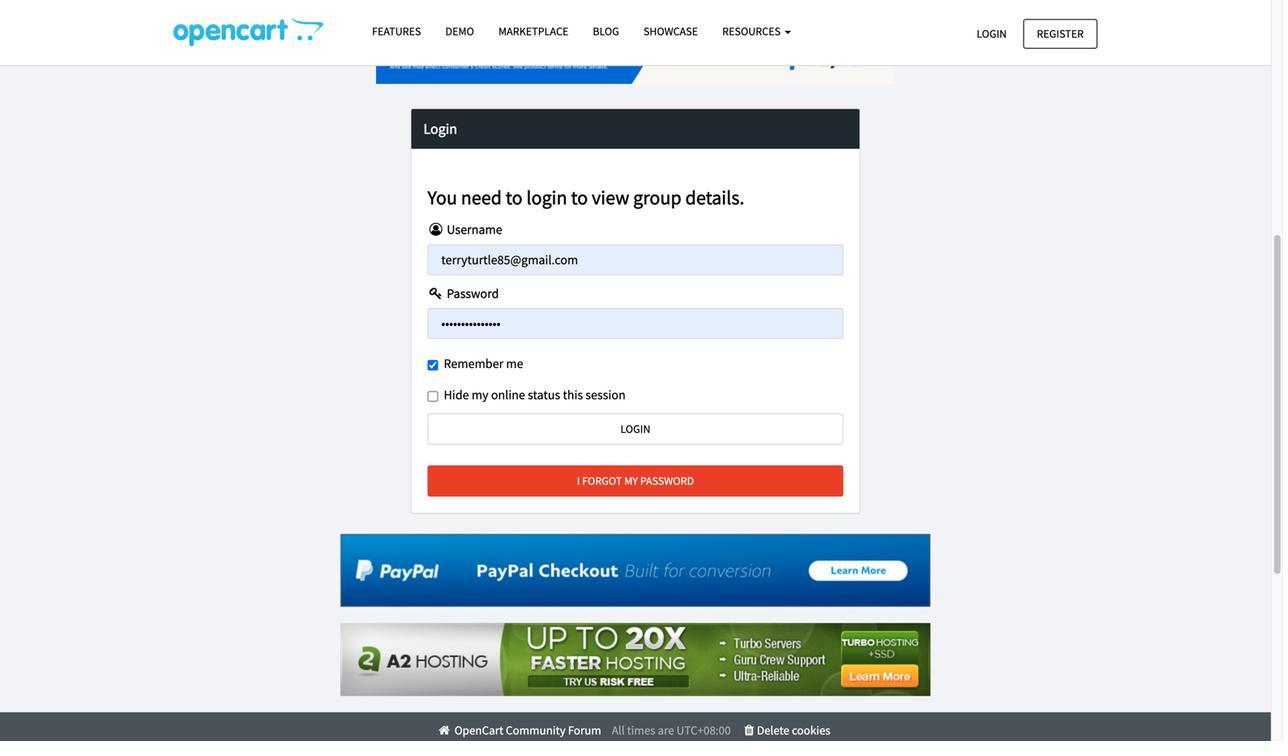 Task type: describe. For each thing, give the bounding box(es) containing it.
i
[[577, 474, 580, 488]]

blog link
[[581, 17, 632, 46]]

i forgot my password
[[577, 474, 694, 488]]

resources
[[723, 24, 783, 39]]

blog
[[593, 24, 620, 39]]

i forgot my password link
[[428, 466, 844, 497]]

user circle o image
[[428, 223, 445, 236]]

online
[[491, 387, 526, 403]]

utc+08:00
[[677, 723, 731, 738]]

you need to login to view group details.
[[428, 185, 745, 210]]

all
[[612, 723, 625, 738]]

register
[[1038, 26, 1084, 41]]

hide
[[444, 387, 469, 403]]

menu bar containing opencart community forum
[[170, 712, 1098, 741]]

session
[[586, 387, 626, 403]]

1 vertical spatial paypal payment gateway image
[[341, 534, 931, 607]]

0 vertical spatial my
[[472, 387, 489, 403]]

are
[[658, 723, 675, 738]]

1 horizontal spatial login
[[977, 26, 1007, 41]]

home image
[[437, 724, 452, 736]]

key image
[[428, 287, 445, 300]]

login link
[[964, 19, 1021, 49]]

0 vertical spatial paypal payment gateway image
[[376, 0, 895, 84]]

you
[[428, 185, 457, 210]]

community
[[506, 723, 566, 738]]

0 horizontal spatial login
[[424, 120, 458, 138]]

Password password field
[[428, 308, 844, 339]]

view
[[592, 185, 630, 210]]

hide my online status this session
[[444, 387, 626, 403]]

features
[[372, 24, 421, 39]]

marketplace link
[[487, 17, 581, 46]]

register link
[[1024, 19, 1098, 49]]

a2 hosting image
[[341, 623, 931, 696]]



Task type: locate. For each thing, give the bounding box(es) containing it.
password
[[641, 474, 694, 488]]

username
[[445, 222, 503, 238]]

marketplace
[[499, 24, 569, 39]]

delete
[[757, 723, 790, 738]]

to
[[506, 185, 523, 210], [571, 185, 588, 210]]

remember
[[444, 356, 504, 372]]

my
[[472, 387, 489, 403], [625, 474, 638, 488]]

times
[[628, 723, 656, 738]]

paypal payment gateway image
[[376, 0, 895, 84], [341, 534, 931, 607]]

None checkbox
[[428, 360, 438, 371], [428, 391, 438, 402], [428, 360, 438, 371], [428, 391, 438, 402]]

1 horizontal spatial to
[[571, 185, 588, 210]]

demo
[[446, 24, 474, 39]]

login left the register
[[977, 26, 1007, 41]]

delete cookies
[[757, 723, 831, 738]]

password
[[445, 285, 499, 302]]

resources link
[[711, 17, 804, 46]]

login
[[977, 26, 1007, 41], [424, 120, 458, 138]]

trash image
[[742, 724, 757, 736]]

opencart
[[455, 723, 504, 738]]

me
[[506, 356, 524, 372]]

1 vertical spatial login
[[424, 120, 458, 138]]

2 to from the left
[[571, 185, 588, 210]]

group
[[634, 185, 682, 210]]

all times are utc+08:00
[[612, 723, 731, 738]]

this
[[563, 387, 583, 403]]

demo link
[[434, 17, 487, 46]]

1 to from the left
[[506, 185, 523, 210]]

menu bar
[[170, 712, 1098, 741]]

my right the 'hide'
[[472, 387, 489, 403]]

0 vertical spatial login
[[977, 26, 1007, 41]]

1 horizontal spatial my
[[625, 474, 638, 488]]

opencart community forum link
[[437, 723, 602, 738]]

need
[[461, 185, 502, 210]]

login
[[527, 185, 568, 210]]

Username text field
[[428, 244, 844, 275]]

cookies
[[792, 723, 831, 738]]

to left the view
[[571, 185, 588, 210]]

my inside i forgot my password link
[[625, 474, 638, 488]]

forum
[[568, 723, 602, 738]]

showcase
[[644, 24, 698, 39]]

remember me
[[444, 356, 524, 372]]

showcase link
[[632, 17, 711, 46]]

forgot
[[583, 474, 622, 488]]

0 horizontal spatial to
[[506, 185, 523, 210]]

1 vertical spatial my
[[625, 474, 638, 488]]

details.
[[686, 185, 745, 210]]

my right forgot on the left bottom
[[625, 474, 638, 488]]

login up you
[[424, 120, 458, 138]]

0 horizontal spatial my
[[472, 387, 489, 403]]

opencart community forum
[[452, 723, 602, 738]]

delete cookies link
[[742, 723, 831, 738]]

features link
[[360, 17, 434, 46]]

status
[[528, 387, 561, 403]]

to left login
[[506, 185, 523, 210]]

None submit
[[428, 414, 844, 445]]



Task type: vqa. For each thing, say whether or not it's contained in the screenshot.
Innkjøpspris
no



